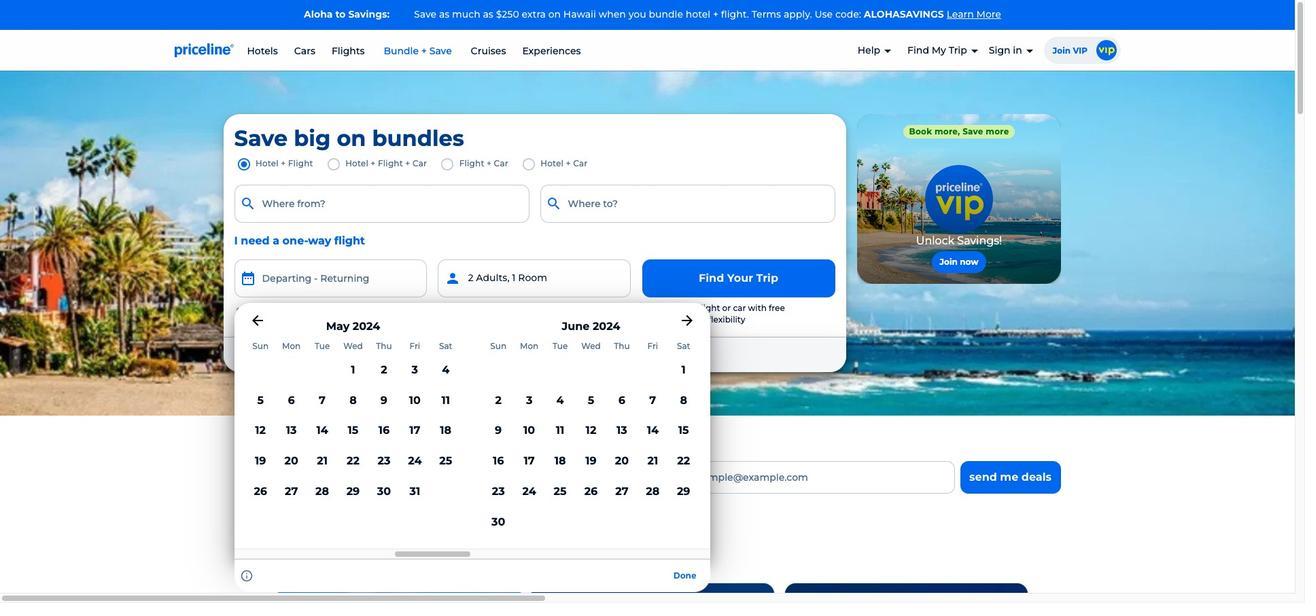 Task type: vqa. For each thing, say whether or not it's contained in the screenshot.
rightmost 4
yes



Task type: describe. For each thing, give the bounding box(es) containing it.
2 6 button from the left
[[607, 386, 638, 416]]

code:
[[836, 8, 862, 20]]

bundle + save
[[381, 45, 455, 57]]

0 horizontal spatial 30 button
[[369, 477, 400, 508]]

1 horizontal spatial 23 button
[[483, 477, 514, 508]]

extra
[[522, 8, 546, 20]]

cars link
[[294, 45, 315, 57]]

1 horizontal spatial 16 button
[[483, 447, 514, 477]]

for inside sign up for exclusive email-only coupons exclusive access to coupons, special offers and promotions.
[[292, 461, 312, 477]]

1 22 button from the left
[[338, 447, 369, 477]]

1 6 button from the left
[[276, 386, 307, 416]]

1 horizontal spatial 18 button
[[545, 447, 576, 477]]

0 horizontal spatial a
[[273, 234, 280, 247]]

together!
[[640, 349, 685, 361]]

sign in button
[[989, 33, 1033, 68]]

hotel + car
[[541, 158, 588, 168]]

0 horizontal spatial 17 button
[[400, 416, 430, 447]]

0 vertical spatial and
[[591, 349, 610, 361]]

send me deals button
[[961, 462, 1061, 495]]

1 29 button from the left
[[338, 477, 369, 508]]

4 for the right '4' button
[[557, 394, 564, 407]]

1 as from the left
[[439, 8, 450, 20]]

promotions.
[[494, 482, 560, 495]]

none field where to?
[[540, 185, 835, 223]]

help
[[858, 44, 881, 57]]

terms
[[752, 8, 781, 20]]

way
[[308, 234, 331, 247]]

only inside "packages-search-form" element
[[256, 307, 275, 317]]

1 vertical spatial to
[[425, 349, 435, 361]]

apply.
[[784, 8, 812, 20]]

0 horizontal spatial 11 button
[[430, 386, 461, 416]]

flight inside book a hotel, flight or car with free cancellation for flexibility
[[698, 303, 720, 313]]

0 vertical spatial 23
[[378, 455, 391, 468]]

cancellation
[[642, 315, 693, 325]]

car
[[733, 303, 746, 313]]

i need a one-way flight
[[234, 234, 365, 247]]

only inside sign up for exclusive email-only coupons exclusive access to coupons, special offers and promotions.
[[431, 461, 462, 477]]

5 for 1st 5 'button' from the left
[[257, 394, 264, 407]]

9 for the leftmost 9 button
[[381, 394, 388, 407]]

email-
[[386, 461, 431, 477]]

your
[[540, 349, 561, 361]]

cruises link
[[471, 45, 506, 57]]

in
[[1013, 44, 1023, 57]]

advertisement element
[[857, 114, 1061, 284]]

+ for hotel + car
[[566, 158, 571, 168]]

18 for the leftmost 18 button
[[440, 425, 452, 437]]

6 for 2nd the 6 button from right
[[288, 394, 295, 407]]

aloha
[[304, 8, 333, 20]]

june 2024
[[562, 320, 620, 333]]

2 8 button from the left
[[668, 386, 699, 416]]

1 vertical spatial 23
[[492, 485, 505, 498]]

of
[[370, 307, 379, 317]]

16 for 16 button to the left
[[379, 425, 390, 437]]

me
[[1001, 471, 1019, 484]]

these
[[361, 540, 424, 567]]

find my trip button
[[908, 33, 978, 68]]

2 21 from the left
[[648, 455, 658, 468]]

hotel + flight
[[256, 158, 313, 168]]

26 for second 26 button from the right
[[254, 485, 267, 498]]

stay
[[397, 307, 416, 317]]

2 15 button from the left
[[668, 416, 699, 447]]

3 for the left 3 button
[[412, 364, 418, 377]]

a inside book a hotel, flight or car with free cancellation for flexibility
[[666, 303, 671, 313]]

june
[[562, 320, 590, 333]]

vip
[[1073, 45, 1088, 55]]

with
[[748, 303, 767, 313]]

2 vertical spatial hotel
[[564, 349, 588, 361]]

2024 for may 2024
[[353, 320, 380, 333]]

1 13 button from the left
[[276, 416, 307, 447]]

1 12 button from the left
[[245, 416, 276, 447]]

1 15 from the left
[[348, 425, 359, 437]]

17 for the leftmost 17 button
[[410, 425, 421, 437]]

1 horizontal spatial 9 button
[[483, 416, 514, 447]]

$625
[[437, 349, 460, 361]]

1 27 button from the left
[[276, 477, 307, 508]]

packages-search-form element
[[229, 125, 841, 593]]

access
[[288, 482, 324, 495]]

flights
[[332, 45, 365, 57]]

2 22 from the left
[[677, 455, 690, 468]]

cars
[[294, 45, 315, 57]]

don't
[[234, 540, 296, 567]]

join vip
[[1053, 45, 1088, 55]]

0 horizontal spatial 18 button
[[430, 416, 461, 447]]

31 button
[[400, 477, 430, 508]]

1 horizontal spatial you
[[629, 8, 646, 20]]

2 12 button from the left
[[576, 416, 607, 447]]

find your trip
[[699, 272, 779, 285]]

book a hotel, flight or car with free cancellation for flexibility
[[642, 303, 785, 325]]

sign in
[[989, 44, 1023, 57]]

0 horizontal spatial 2 button
[[369, 355, 400, 386]]

help button
[[858, 33, 892, 68]]

0 horizontal spatial 25 button
[[430, 447, 461, 477]]

use
[[815, 8, 833, 20]]

1 horizontal spatial 4 button
[[545, 386, 576, 416]]

+ for hotel + flight
[[281, 158, 286, 168]]

1 horizontal spatial when
[[599, 8, 626, 20]]

save up to $625 when you book your hotel and flight together!
[[384, 349, 685, 361]]

find your trip button
[[642, 260, 835, 298]]

0 vertical spatial flight
[[334, 234, 365, 247]]

2 13 from the left
[[617, 425, 627, 437]]

0 horizontal spatial exclusive
[[234, 482, 285, 495]]

1 horizontal spatial 30
[[492, 516, 506, 529]]

0 horizontal spatial when
[[462, 349, 490, 361]]

hotel for hotel + car
[[541, 158, 564, 168]]

flight + car
[[459, 158, 509, 168]]

one-
[[283, 234, 308, 247]]

28 for second 28 button from right
[[316, 485, 329, 498]]

0 horizontal spatial 4 button
[[430, 355, 461, 386]]

join
[[1053, 45, 1071, 55]]

special
[[394, 482, 432, 495]]

2 13 button from the left
[[607, 416, 638, 447]]

0 horizontal spatial 9 button
[[369, 386, 400, 416]]

fri for 4
[[410, 342, 420, 352]]

find my trip
[[908, 44, 968, 57]]

i need a one-way flight link
[[234, 234, 365, 249]]

i for i need a one-way flight
[[234, 234, 238, 247]]

1 1 button from the left
[[338, 355, 369, 386]]

1 horizontal spatial 17 button
[[514, 447, 545, 477]]

save big on bundles
[[234, 125, 464, 151]]

1 21 from the left
[[317, 455, 328, 468]]

hotels link
[[247, 45, 278, 57]]

thu for june 2024
[[614, 342, 630, 352]]

1 car from the left
[[413, 158, 427, 168]]

1 vertical spatial deals
[[534, 540, 594, 567]]

send
[[970, 471, 997, 484]]

save as much as $250 extra on hawaii when you bundle hotel + flight. terms apply. use code: alohasavings learn more
[[414, 8, 1002, 20]]

25 for the rightmost 25 button
[[554, 485, 567, 498]]

experiences link
[[523, 45, 581, 57]]

bundle + save link
[[381, 45, 455, 57]]

31
[[410, 485, 420, 498]]

may
[[326, 320, 350, 333]]

tue for june
[[553, 342, 568, 352]]

fri for 1
[[648, 342, 658, 352]]

1 21 button from the left
[[307, 447, 338, 477]]

experiences
[[523, 45, 581, 57]]

flight.
[[721, 8, 749, 20]]

your
[[727, 272, 753, 285]]

1 19 from the left
[[255, 455, 266, 468]]

1 horizontal spatial 11 button
[[545, 416, 576, 447]]

save for save as much as $250 extra on hawaii when you bundle hotel + flight. terms apply. use code: alohasavings learn more
[[414, 8, 437, 20]]

2024 for june 2024
[[593, 320, 620, 333]]

18 for the right 18 button
[[555, 455, 566, 468]]

Departing - Returning field
[[234, 260, 427, 298]]

Where to? field
[[540, 185, 835, 223]]

done
[[674, 571, 697, 581]]

1 horizontal spatial 3 button
[[514, 386, 545, 416]]

1 horizontal spatial 25 button
[[545, 477, 576, 508]]

1 8 button from the left
[[338, 386, 369, 416]]

0 horizontal spatial need
[[241, 234, 270, 247]]

sun for 2
[[491, 342, 507, 352]]

offers
[[435, 482, 466, 495]]

1 20 button from the left
[[276, 447, 307, 477]]

sign up for exclusive email-only coupons exclusive access to coupons, special offers and promotions.
[[234, 461, 560, 495]]

1 horizontal spatial for
[[335, 307, 347, 317]]

free
[[769, 303, 785, 313]]

1 horizontal spatial 2 button
[[483, 386, 514, 416]]

flexibility
[[709, 315, 746, 325]]

or
[[723, 303, 731, 313]]

1 horizontal spatial 10 button
[[514, 416, 545, 447]]

0 vertical spatial 30
[[377, 485, 391, 498]]

1 vertical spatial you
[[492, 349, 510, 361]]

my
[[381, 307, 395, 317]]

car for hotel + car
[[573, 158, 588, 168]]

0 vertical spatial to
[[336, 8, 346, 20]]

save for save up to $625 when you book your hotel and flight together!
[[384, 349, 407, 361]]

0 horizontal spatial 24 button
[[400, 447, 430, 477]]

2 19 from the left
[[586, 455, 597, 468]]

1 horizontal spatial a
[[302, 307, 307, 317]]

part
[[349, 307, 368, 317]]

book
[[642, 303, 664, 313]]

hotels
[[247, 45, 278, 57]]

2 20 from the left
[[615, 455, 629, 468]]

done button
[[666, 565, 705, 587]]

traveler selection text field
[[438, 260, 631, 298]]

may 2024
[[326, 320, 380, 333]]

2 19 button from the left
[[576, 447, 607, 477]]

and inside sign up for exclusive email-only coupons exclusive access to coupons, special offers and promotions.
[[469, 482, 491, 495]]

more
[[977, 8, 1002, 20]]

tue for may
[[315, 342, 330, 352]]

hawaii
[[564, 8, 596, 20]]

2 1 button from the left
[[668, 355, 699, 386]]

hotel,
[[673, 303, 696, 313]]

hotel inside "packages-search-form" element
[[309, 307, 332, 317]]

1 5 button from the left
[[245, 386, 276, 416]]

book
[[513, 349, 537, 361]]

1 7 button from the left
[[307, 386, 338, 416]]

0 horizontal spatial 16 button
[[369, 416, 400, 447]]

mon for june
[[520, 342, 539, 352]]

miss
[[302, 540, 355, 567]]

hotel + flight + car
[[346, 158, 427, 168]]

i for i only need a hotel for part of my stay
[[251, 307, 253, 317]]

12 for second 12 button
[[586, 425, 597, 437]]

bundles
[[372, 125, 464, 151]]

send me deals
[[970, 471, 1052, 484]]

1 horizontal spatial 24 button
[[514, 477, 545, 508]]

bundle
[[384, 45, 419, 57]]

1 horizontal spatial flight
[[612, 349, 638, 361]]

package
[[431, 540, 528, 567]]

mon for may
[[282, 342, 301, 352]]

my
[[932, 44, 947, 57]]

1 horizontal spatial 30 button
[[483, 508, 514, 538]]

join vip link
[[1044, 36, 1125, 64]]

savings:
[[348, 8, 390, 20]]



Task type: locate. For each thing, give the bounding box(es) containing it.
0 vertical spatial exclusive
[[316, 461, 382, 477]]

on right extra
[[549, 8, 561, 20]]

Promotion email input field
[[683, 462, 955, 495]]

1 vertical spatial 10
[[524, 425, 535, 437]]

1 hotel from the left
[[256, 158, 279, 168]]

1 horizontal spatial up
[[409, 349, 422, 361]]

17 up the email-
[[410, 425, 421, 437]]

2 2024 from the left
[[593, 320, 620, 333]]

0 horizontal spatial 12
[[255, 425, 266, 437]]

2024 right june
[[593, 320, 620, 333]]

0 horizontal spatial 1 button
[[338, 355, 369, 386]]

2 hotel from the left
[[346, 158, 369, 168]]

12 for second 12 button from right
[[255, 425, 266, 437]]

flight left the or
[[698, 303, 720, 313]]

1 button down may 2024
[[338, 355, 369, 386]]

a up cancellation
[[666, 303, 671, 313]]

up up access
[[270, 461, 289, 477]]

to
[[336, 8, 346, 20], [425, 349, 435, 361], [327, 482, 338, 495]]

5 button
[[245, 386, 276, 416], [576, 386, 607, 416]]

and
[[591, 349, 610, 361], [469, 482, 491, 495]]

2 sun from the left
[[491, 342, 507, 352]]

0 horizontal spatial find
[[699, 272, 724, 285]]

1 vertical spatial only
[[431, 461, 462, 477]]

hotel up 'may'
[[309, 307, 332, 317]]

sat for 4
[[439, 342, 453, 352]]

14 for 2nd 14 button from the left
[[647, 425, 659, 437]]

as left much
[[439, 8, 450, 20]]

1 14 from the left
[[316, 425, 328, 437]]

1 vertical spatial 16
[[493, 455, 504, 468]]

4 down $625 at the bottom left of page
[[442, 364, 450, 377]]

15
[[348, 425, 359, 437], [679, 425, 689, 437]]

1 sat from the left
[[439, 342, 453, 352]]

6 for first the 6 button from right
[[619, 394, 626, 407]]

11 for the leftmost 11 button
[[442, 394, 450, 407]]

25 button up offers
[[430, 447, 461, 477]]

13
[[286, 425, 297, 437], [617, 425, 627, 437]]

16 up the email-
[[379, 425, 390, 437]]

16 button
[[369, 416, 400, 447], [483, 447, 514, 477]]

2 none field from the left
[[540, 185, 835, 223]]

0 horizontal spatial 21 button
[[307, 447, 338, 477]]

23 down 'coupons'
[[492, 485, 505, 498]]

wed for may
[[344, 342, 363, 352]]

1 horizontal spatial only
[[431, 461, 462, 477]]

find inside "dropdown button"
[[908, 44, 930, 57]]

mon
[[282, 342, 301, 352], [520, 342, 539, 352]]

trip right my
[[949, 44, 968, 57]]

2 as from the left
[[483, 8, 494, 20]]

1 14 button from the left
[[307, 416, 338, 447]]

1 down together!
[[682, 364, 686, 377]]

20 button
[[276, 447, 307, 477], [607, 447, 638, 477]]

17 button up promotions. at the left bottom
[[514, 447, 545, 477]]

1 horizontal spatial 11
[[556, 425, 565, 437]]

1 vertical spatial and
[[469, 482, 491, 495]]

on right big
[[337, 125, 366, 151]]

12 button
[[245, 416, 276, 447], [576, 416, 607, 447]]

9 for the right 9 button
[[495, 425, 502, 437]]

26 button left access
[[245, 477, 276, 508]]

1
[[351, 364, 355, 377], [682, 364, 686, 377]]

11 for 11 button to the right
[[556, 425, 565, 437]]

1 flight from the left
[[288, 158, 313, 168]]

0 vertical spatial 16
[[379, 425, 390, 437]]

1 vertical spatial 2
[[495, 394, 502, 407]]

up for save
[[409, 349, 422, 361]]

priceline.com home image
[[174, 43, 234, 58]]

23 button up coupons,
[[369, 447, 400, 477]]

1 horizontal spatial need
[[277, 307, 299, 317]]

Where from? field
[[234, 185, 529, 223]]

18 up promotions. at the left bottom
[[555, 455, 566, 468]]

aloha to savings:
[[304, 8, 392, 20]]

2 29 button from the left
[[668, 477, 699, 508]]

2 down save up to $625 when you book your hotel and flight together!
[[495, 394, 502, 407]]

3 down stay
[[412, 364, 418, 377]]

hotel right your
[[564, 349, 588, 361]]

save right bundle
[[430, 45, 452, 57]]

1 horizontal spatial 2024
[[593, 320, 620, 333]]

2 wed from the left
[[582, 342, 601, 352]]

0 horizontal spatial 29 button
[[338, 477, 369, 508]]

trip for find my trip
[[949, 44, 968, 57]]

you left book
[[492, 349, 510, 361]]

0 horizontal spatial 13
[[286, 425, 297, 437]]

1 26 from the left
[[254, 485, 267, 498]]

30 left special
[[377, 485, 391, 498]]

0 vertical spatial you
[[629, 8, 646, 20]]

1 28 button from the left
[[307, 477, 338, 508]]

show march 2024 image
[[249, 313, 266, 329]]

i inside i need a one-way flight link
[[234, 234, 238, 247]]

1 horizontal spatial 22
[[677, 455, 690, 468]]

0 horizontal spatial 18
[[440, 425, 452, 437]]

1 fri from the left
[[410, 342, 420, 352]]

1 sun from the left
[[253, 342, 269, 352]]

flight left together!
[[612, 349, 638, 361]]

2 horizontal spatial hotel
[[686, 8, 711, 20]]

0 horizontal spatial for
[[292, 461, 312, 477]]

find for find my trip
[[908, 44, 930, 57]]

10 for leftmost 10 button
[[409, 394, 421, 407]]

11 up promotions. at the left bottom
[[556, 425, 565, 437]]

when right hawaii
[[599, 8, 626, 20]]

1 12 from the left
[[255, 425, 266, 437]]

alohasavings
[[864, 8, 944, 20]]

2 12 from the left
[[586, 425, 597, 437]]

find left your at the top of page
[[699, 272, 724, 285]]

2 sat from the left
[[677, 342, 691, 352]]

1 horizontal spatial find
[[908, 44, 930, 57]]

+ for flight + car
[[487, 158, 492, 168]]

1 vertical spatial 18
[[555, 455, 566, 468]]

2 mon from the left
[[520, 342, 539, 352]]

deals inside send me deals button
[[1022, 471, 1052, 484]]

show june 2024 image
[[679, 313, 695, 329]]

$250
[[496, 8, 519, 20]]

11 button down $625 at the bottom left of page
[[430, 386, 461, 416]]

2 5 button from the left
[[576, 386, 607, 416]]

as left $250
[[483, 8, 494, 20]]

1 mon from the left
[[282, 342, 301, 352]]

2 8 from the left
[[680, 394, 687, 407]]

1 vertical spatial 30
[[492, 516, 506, 529]]

8 for 1st 8 button from left
[[350, 394, 357, 407]]

2 5 from the left
[[588, 394, 594, 407]]

sign for up
[[234, 461, 266, 477]]

1 2024 from the left
[[353, 320, 380, 333]]

trip inside button
[[757, 272, 779, 285]]

1 vertical spatial hotel
[[309, 307, 332, 317]]

1 vertical spatial flight
[[698, 303, 720, 313]]

1 28 from the left
[[316, 485, 329, 498]]

1 none field from the left
[[234, 185, 529, 223]]

fri down cancellation
[[648, 342, 658, 352]]

1 thu from the left
[[376, 342, 392, 352]]

exclusive up coupons,
[[316, 461, 382, 477]]

16 button up the email-
[[369, 416, 400, 447]]

1 horizontal spatial hotel
[[564, 349, 588, 361]]

0 horizontal spatial hotel
[[256, 158, 279, 168]]

up for sign
[[270, 461, 289, 477]]

3 hotel from the left
[[541, 158, 564, 168]]

2 fri from the left
[[648, 342, 658, 352]]

10 for the rightmost 10 button
[[524, 425, 535, 437]]

30 button up package
[[483, 508, 514, 538]]

much
[[452, 8, 481, 20]]

1 horizontal spatial 2
[[495, 394, 502, 407]]

hotel
[[686, 8, 711, 20], [309, 307, 332, 317], [564, 349, 588, 361]]

1 horizontal spatial 29 button
[[668, 477, 699, 508]]

2 thu from the left
[[614, 342, 630, 352]]

you
[[629, 8, 646, 20], [492, 349, 510, 361]]

8 for second 8 button
[[680, 394, 687, 407]]

2 horizontal spatial hotel
[[541, 158, 564, 168]]

0 vertical spatial on
[[549, 8, 561, 20]]

1 vertical spatial on
[[337, 125, 366, 151]]

2 14 from the left
[[647, 425, 659, 437]]

0 horizontal spatial thu
[[376, 342, 392, 352]]

23 up coupons,
[[378, 455, 391, 468]]

1 13 from the left
[[286, 425, 297, 437]]

2 26 button from the left
[[576, 477, 607, 508]]

2 flight from the left
[[378, 158, 403, 168]]

1 button down show june 2024 image
[[668, 355, 699, 386]]

2 6 from the left
[[619, 394, 626, 407]]

2 26 from the left
[[585, 485, 598, 498]]

21
[[317, 455, 328, 468], [648, 455, 658, 468]]

don't miss these package deals
[[234, 540, 594, 567]]

5 for second 5 'button' from the left
[[588, 394, 594, 407]]

hotel
[[256, 158, 279, 168], [346, 158, 369, 168], [541, 158, 564, 168]]

1 horizontal spatial mon
[[520, 342, 539, 352]]

3 flight from the left
[[459, 158, 485, 168]]

4
[[442, 364, 450, 377], [557, 394, 564, 407]]

17 for 17 button to the right
[[524, 455, 535, 468]]

0 horizontal spatial 28 button
[[307, 477, 338, 508]]

23 button right offers
[[483, 477, 514, 508]]

26 button right promotions. at the left bottom
[[576, 477, 607, 508]]

27 for 2nd 27 button from the right
[[285, 485, 298, 498]]

car for flight + car
[[494, 158, 509, 168]]

find inside button
[[699, 272, 724, 285]]

16 button up promotions. at the left bottom
[[483, 447, 514, 477]]

1 22 from the left
[[347, 455, 360, 468]]

28 for 2nd 28 button
[[646, 485, 660, 498]]

None field
[[234, 185, 529, 223], [540, 185, 835, 223]]

0 horizontal spatial 13 button
[[276, 416, 307, 447]]

and down 'coupons'
[[469, 482, 491, 495]]

thu down my
[[376, 342, 392, 352]]

11 down $625 at the bottom left of page
[[442, 394, 450, 407]]

0 vertical spatial i
[[234, 234, 238, 247]]

tue down june
[[553, 342, 568, 352]]

0 horizontal spatial sat
[[439, 342, 453, 352]]

26 right promotions. at the left bottom
[[585, 485, 598, 498]]

trip for find your trip
[[757, 272, 779, 285]]

28 button
[[307, 477, 338, 508], [638, 477, 668, 508]]

0 horizontal spatial 20 button
[[276, 447, 307, 477]]

vip badge icon image
[[1097, 40, 1117, 60]]

15 button
[[338, 416, 369, 447], [668, 416, 699, 447]]

fri
[[410, 342, 420, 352], [648, 342, 658, 352]]

2 22 button from the left
[[668, 447, 699, 477]]

26 for 1st 26 button from the right
[[585, 485, 598, 498]]

3 down book
[[526, 394, 533, 407]]

need left one-
[[241, 234, 270, 247]]

2 29 from the left
[[677, 485, 691, 498]]

a down departing - returning field on the left top
[[302, 307, 307, 317]]

fri left $625 at the bottom left of page
[[410, 342, 420, 352]]

3
[[412, 364, 418, 377], [526, 394, 533, 407]]

flight
[[288, 158, 313, 168], [378, 158, 403, 168], [459, 158, 485, 168]]

24 for rightmost 24 button
[[523, 485, 536, 498]]

11 button
[[430, 386, 461, 416], [545, 416, 576, 447]]

10
[[409, 394, 421, 407], [524, 425, 535, 437]]

sun left book
[[491, 342, 507, 352]]

on inside "packages-search-form" element
[[337, 125, 366, 151]]

1 vertical spatial 3
[[526, 394, 533, 407]]

2 down my
[[381, 364, 387, 377]]

1 horizontal spatial 24
[[523, 485, 536, 498]]

find
[[908, 44, 930, 57], [699, 272, 724, 285]]

2 15 from the left
[[679, 425, 689, 437]]

0 horizontal spatial and
[[469, 482, 491, 495]]

2 21 button from the left
[[638, 447, 668, 477]]

find left my
[[908, 44, 930, 57]]

a left one-
[[273, 234, 280, 247]]

to left $625 at the bottom left of page
[[425, 349, 435, 361]]

sign inside button
[[989, 44, 1011, 57]]

16 up promotions. at the left bottom
[[493, 455, 504, 468]]

save up bundle + save
[[414, 8, 437, 20]]

2024 down of
[[353, 320, 380, 333]]

2 button down may 2024
[[369, 355, 400, 386]]

1 19 button from the left
[[245, 447, 276, 477]]

2 27 button from the left
[[607, 477, 638, 508]]

1 6 from the left
[[288, 394, 295, 407]]

when right $625 at the bottom left of page
[[462, 349, 490, 361]]

tue down 'may'
[[315, 342, 330, 352]]

hotel for hotel + flight + car
[[346, 158, 369, 168]]

save inside "packages-search-form" element
[[234, 125, 288, 151]]

14
[[316, 425, 328, 437], [647, 425, 659, 437]]

mon down the i only need a hotel for part of my stay
[[282, 342, 301, 352]]

need
[[241, 234, 270, 247], [277, 307, 299, 317]]

27
[[285, 485, 298, 498], [616, 485, 629, 498]]

7 button
[[307, 386, 338, 416], [638, 386, 668, 416]]

25 button right 'coupons'
[[545, 477, 576, 508]]

sat for 1
[[677, 342, 691, 352]]

1 horizontal spatial 13 button
[[607, 416, 638, 447]]

save for save big on bundles
[[234, 125, 288, 151]]

1 horizontal spatial 10
[[524, 425, 535, 437]]

1 29 from the left
[[347, 485, 360, 498]]

0 horizontal spatial trip
[[757, 272, 779, 285]]

0 horizontal spatial 23
[[378, 455, 391, 468]]

2 tue from the left
[[553, 342, 568, 352]]

1 5 from the left
[[257, 394, 264, 407]]

0 horizontal spatial sign
[[234, 461, 266, 477]]

for down hotel,
[[695, 315, 706, 325]]

25 for the left 25 button
[[439, 455, 452, 468]]

4 for the leftmost '4' button
[[442, 364, 450, 377]]

trip inside "dropdown button"
[[949, 44, 968, 57]]

thu down june 2024
[[614, 342, 630, 352]]

18 button up promotions. at the left bottom
[[545, 447, 576, 477]]

3 button down book
[[514, 386, 545, 416]]

bundle
[[649, 8, 683, 20]]

8
[[350, 394, 357, 407], [680, 394, 687, 407]]

0 horizontal spatial 15
[[348, 425, 359, 437]]

tue
[[315, 342, 330, 352], [553, 342, 568, 352]]

26 left access
[[254, 485, 267, 498]]

1 horizontal spatial thu
[[614, 342, 630, 352]]

24 for leftmost 24 button
[[408, 455, 422, 468]]

0 horizontal spatial deals
[[534, 540, 594, 567]]

18
[[440, 425, 452, 437], [555, 455, 566, 468]]

2 27 from the left
[[616, 485, 629, 498]]

flight for hotel + flight + car
[[378, 158, 403, 168]]

hotel for hotel + flight
[[256, 158, 279, 168]]

to right aloha
[[336, 8, 346, 20]]

0 horizontal spatial 2
[[381, 364, 387, 377]]

up left $625 at the bottom left of page
[[409, 349, 422, 361]]

11 button up promotions. at the left bottom
[[545, 416, 576, 447]]

2 7 from the left
[[650, 394, 656, 407]]

3 for the rightmost 3 button
[[526, 394, 533, 407]]

1 horizontal spatial 28
[[646, 485, 660, 498]]

14 for first 14 button from the left
[[316, 425, 328, 437]]

big
[[294, 125, 331, 151]]

2 1 from the left
[[682, 364, 686, 377]]

27 for second 27 button from the left
[[616, 485, 629, 498]]

2 button
[[369, 355, 400, 386], [483, 386, 514, 416]]

1 horizontal spatial 26 button
[[576, 477, 607, 508]]

sign for in
[[989, 44, 1011, 57]]

wed down may 2024
[[344, 342, 363, 352]]

17 up promotions. at the left bottom
[[524, 455, 535, 468]]

0 horizontal spatial 3 button
[[400, 355, 430, 386]]

1 wed from the left
[[344, 342, 363, 352]]

3 car from the left
[[573, 158, 588, 168]]

1 down may 2024
[[351, 364, 355, 377]]

0 horizontal spatial up
[[270, 461, 289, 477]]

0 horizontal spatial 10
[[409, 394, 421, 407]]

0 horizontal spatial 10 button
[[400, 386, 430, 416]]

2 car from the left
[[494, 158, 509, 168]]

1 horizontal spatial car
[[494, 158, 509, 168]]

0 vertical spatial up
[[409, 349, 422, 361]]

0 horizontal spatial 1
[[351, 364, 355, 377]]

22
[[347, 455, 360, 468], [677, 455, 690, 468]]

0 horizontal spatial 25
[[439, 455, 452, 468]]

19
[[255, 455, 266, 468], [586, 455, 597, 468]]

flight
[[334, 234, 365, 247], [698, 303, 720, 313], [612, 349, 638, 361]]

17 button up the email-
[[400, 416, 430, 447]]

1 8 from the left
[[350, 394, 357, 407]]

coupons,
[[341, 482, 391, 495]]

0 horizontal spatial tue
[[315, 342, 330, 352]]

2 28 from the left
[[646, 485, 660, 498]]

0 horizontal spatial sun
[[253, 342, 269, 352]]

0 horizontal spatial 7
[[319, 394, 326, 407]]

0 vertical spatial 2
[[381, 364, 387, 377]]

1 horizontal spatial 28 button
[[638, 477, 668, 508]]

17 button
[[400, 416, 430, 447], [514, 447, 545, 477]]

1 7 from the left
[[319, 394, 326, 407]]

1 horizontal spatial 14 button
[[638, 416, 668, 447]]

0 vertical spatial find
[[908, 44, 930, 57]]

sun down show march 2024 icon
[[253, 342, 269, 352]]

1 tue from the left
[[315, 342, 330, 352]]

0 horizontal spatial 23 button
[[369, 447, 400, 477]]

1 horizontal spatial 12 button
[[576, 416, 607, 447]]

1 horizontal spatial 13
[[617, 425, 627, 437]]

2 button down book
[[483, 386, 514, 416]]

18 up offers
[[440, 425, 452, 437]]

thu for may 2024
[[376, 342, 392, 352]]

2 28 button from the left
[[638, 477, 668, 508]]

16 for 16 button to the right
[[493, 455, 504, 468]]

1 1 from the left
[[351, 364, 355, 377]]

you left bundle
[[629, 8, 646, 20]]

30 button left 31
[[369, 477, 400, 508]]

sun for 5
[[253, 342, 269, 352]]

24 down 'coupons'
[[523, 485, 536, 498]]

26 button
[[245, 477, 276, 508], [576, 477, 607, 508]]

17
[[410, 425, 421, 437], [524, 455, 535, 468]]

2 horizontal spatial flight
[[698, 303, 720, 313]]

1 20 from the left
[[285, 455, 298, 468]]

30 up package
[[492, 516, 506, 529]]

23
[[378, 455, 391, 468], [492, 485, 505, 498]]

0 horizontal spatial 29
[[347, 485, 360, 498]]

0 horizontal spatial 3
[[412, 364, 418, 377]]

trip right your at the top of page
[[757, 272, 779, 285]]

save up the hotel + flight at the left top
[[234, 125, 288, 151]]

29 button
[[338, 477, 369, 508], [668, 477, 699, 508]]

26
[[254, 485, 267, 498], [585, 485, 598, 498]]

wed down june 2024
[[582, 342, 601, 352]]

0 horizontal spatial on
[[337, 125, 366, 151]]

0 vertical spatial 11
[[442, 394, 450, 407]]

i
[[234, 234, 238, 247], [251, 307, 253, 317]]

to inside sign up for exclusive email-only coupons exclusive access to coupons, special offers and promotions.
[[327, 482, 338, 495]]

trip
[[949, 44, 968, 57], [757, 272, 779, 285]]

0 horizontal spatial 14 button
[[307, 416, 338, 447]]

+ for bundle + save
[[421, 45, 427, 57]]

18 button
[[430, 416, 461, 447], [545, 447, 576, 477]]

mon left your
[[520, 342, 539, 352]]

1 26 button from the left
[[245, 477, 276, 508]]

cruises
[[471, 45, 506, 57]]

for up 'may'
[[335, 307, 347, 317]]

sign inside sign up for exclusive email-only coupons exclusive access to coupons, special offers and promotions.
[[234, 461, 266, 477]]

none field where from?
[[234, 185, 529, 223]]

wed for june
[[582, 342, 601, 352]]

2 vertical spatial to
[[327, 482, 338, 495]]

8 button
[[338, 386, 369, 416], [668, 386, 699, 416]]

2 7 button from the left
[[638, 386, 668, 416]]

and down june 2024
[[591, 349, 610, 361]]

9 button
[[369, 386, 400, 416], [483, 416, 514, 447]]

2 horizontal spatial flight
[[459, 158, 485, 168]]

2 20 button from the left
[[607, 447, 638, 477]]

1 vertical spatial up
[[270, 461, 289, 477]]

learn
[[947, 8, 974, 20]]

18 button up the email-
[[430, 416, 461, 447]]

1 15 button from the left
[[338, 416, 369, 447]]

save down my
[[384, 349, 407, 361]]

flight for hotel + flight
[[288, 158, 313, 168]]

0 horizontal spatial 22
[[347, 455, 360, 468]]

24 up special
[[408, 455, 422, 468]]

0 vertical spatial 4
[[442, 364, 450, 377]]

find for find your trip
[[699, 272, 724, 285]]

i only need a hotel for part of my stay
[[251, 307, 416, 317]]

2 14 button from the left
[[638, 416, 668, 447]]

sign
[[989, 44, 1011, 57], [234, 461, 266, 477]]

hotel right bundle
[[686, 8, 711, 20]]

coupons
[[466, 461, 529, 477]]

1 27 from the left
[[285, 485, 298, 498]]

4 down your
[[557, 394, 564, 407]]

1 horizontal spatial on
[[549, 8, 561, 20]]

up inside sign up for exclusive email-only coupons exclusive access to coupons, special offers and promotions.
[[270, 461, 289, 477]]

exclusive left access
[[234, 482, 285, 495]]

9
[[381, 394, 388, 407], [495, 425, 502, 437]]

1 horizontal spatial sign
[[989, 44, 1011, 57]]

1 horizontal spatial deals
[[1022, 471, 1052, 484]]

for up access
[[292, 461, 312, 477]]

+ for hotel + flight + car
[[371, 158, 376, 168]]

for inside book a hotel, flight or car with free cancellation for flexibility
[[695, 315, 706, 325]]

flights link
[[332, 45, 365, 57]]

a
[[273, 234, 280, 247], [666, 303, 671, 313], [302, 307, 307, 317]]

to right access
[[327, 482, 338, 495]]

flight right way
[[334, 234, 365, 247]]

3 button left $625 at the bottom left of page
[[400, 355, 430, 386]]

need right show march 2024 icon
[[277, 307, 299, 317]]



